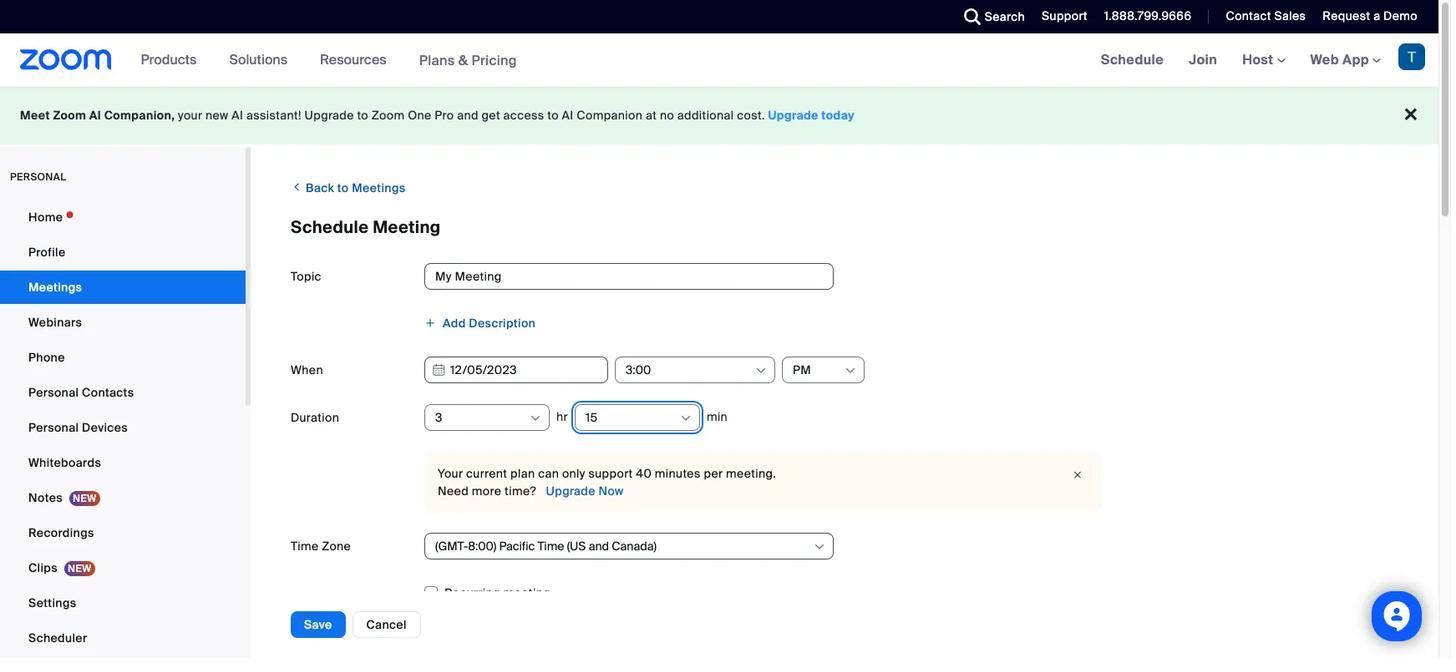 Task type: vqa. For each thing, say whether or not it's contained in the screenshot.
'Get started' link
no



Task type: describe. For each thing, give the bounding box(es) containing it.
plans & pricing
[[419, 51, 517, 69]]

profile
[[28, 245, 66, 260]]

meetings navigation
[[1089, 33, 1439, 88]]

minutes
[[655, 466, 701, 481]]

companion
[[577, 108, 643, 123]]

save
[[304, 618, 332, 633]]

products button
[[141, 33, 204, 87]]

at
[[646, 108, 657, 123]]

today
[[822, 108, 855, 123]]

back
[[306, 181, 334, 196]]

solutions button
[[229, 33, 295, 87]]

banner containing products
[[0, 33, 1439, 88]]

phone link
[[0, 341, 246, 374]]

1 zoom from the left
[[53, 108, 86, 123]]

new
[[206, 108, 229, 123]]

40
[[636, 466, 652, 481]]

1 horizontal spatial to
[[357, 108, 369, 123]]

contact sales
[[1226, 8, 1306, 23]]

close image
[[1068, 467, 1088, 484]]

when
[[291, 363, 323, 378]]

app
[[1343, 51, 1370, 69]]

15 button
[[586, 405, 678, 430]]

3
[[435, 410, 443, 425]]

0 horizontal spatial to
[[337, 181, 349, 196]]

products
[[141, 51, 197, 69]]

a
[[1374, 8, 1381, 23]]

recurring
[[445, 586, 500, 601]]

whiteboards
[[28, 455, 101, 470]]

zoom logo image
[[20, 49, 112, 70]]

upgrade inside the your current plan can only support 40 minutes per meeting. need more time? upgrade now
[[546, 484, 596, 499]]

sales
[[1275, 8, 1306, 23]]

support
[[1042, 8, 1088, 23]]

hr
[[557, 409, 568, 424]]

clips
[[28, 561, 58, 576]]

clips link
[[0, 552, 246, 585]]

join link
[[1177, 33, 1230, 87]]

scheduler link
[[0, 622, 246, 655]]

add
[[443, 316, 466, 331]]

personal for personal devices
[[28, 420, 79, 435]]

settings
[[28, 596, 76, 611]]

schedule link
[[1089, 33, 1177, 87]]

personal devices
[[28, 420, 128, 435]]

show options image for 15
[[679, 412, 693, 425]]

2 horizontal spatial to
[[548, 108, 559, 123]]

join
[[1189, 51, 1218, 69]]

personal menu menu
[[0, 201, 246, 659]]

schedule for schedule meeting
[[291, 216, 369, 238]]

add description button
[[425, 311, 536, 336]]

request a demo
[[1323, 8, 1418, 23]]

one
[[408, 108, 432, 123]]

plans
[[419, 51, 455, 69]]

get
[[482, 108, 500, 123]]

schedule meeting
[[291, 216, 441, 238]]

back to meetings link
[[291, 174, 406, 201]]

demo
[[1384, 8, 1418, 23]]

contact
[[1226, 8, 1272, 23]]

and
[[457, 108, 479, 123]]

webinars
[[28, 315, 82, 330]]

only
[[562, 466, 586, 481]]

1 horizontal spatial show options image
[[755, 364, 768, 378]]

add image
[[425, 318, 436, 329]]

upgrade now link
[[543, 484, 624, 499]]

phone
[[28, 350, 65, 365]]

scheduler
[[28, 631, 87, 646]]

3 ai from the left
[[562, 108, 574, 123]]

search button
[[952, 0, 1030, 33]]

settings link
[[0, 587, 246, 620]]

web app
[[1311, 51, 1370, 69]]

meetings inside personal menu 'menu'
[[28, 280, 82, 295]]

can
[[538, 466, 559, 481]]

description
[[469, 316, 536, 331]]

your
[[178, 108, 203, 123]]

personal devices link
[[0, 411, 246, 445]]

back to meetings
[[303, 181, 406, 196]]

pm button
[[793, 358, 843, 383]]

meetings link
[[0, 271, 246, 304]]



Task type: locate. For each thing, give the bounding box(es) containing it.
0 horizontal spatial ai
[[89, 108, 101, 123]]

time zone
[[291, 539, 351, 554]]

select time zone text field
[[435, 534, 812, 559]]

meet zoom ai companion, your new ai assistant! upgrade to zoom one pro and get access to ai companion at no additional cost. upgrade today
[[20, 108, 855, 123]]

add description
[[443, 316, 536, 331]]

cancel button
[[352, 612, 421, 638]]

ai left companion,
[[89, 108, 101, 123]]

1 vertical spatial show options image
[[529, 412, 542, 425]]

request
[[1323, 8, 1371, 23]]

web app button
[[1311, 51, 1381, 69]]

schedule for schedule
[[1101, 51, 1164, 69]]

0 horizontal spatial zoom
[[53, 108, 86, 123]]

0 vertical spatial personal
[[28, 385, 79, 400]]

2 ai from the left
[[232, 108, 243, 123]]

&
[[459, 51, 468, 69]]

webinars link
[[0, 306, 246, 339]]

upgrade today link
[[768, 108, 855, 123]]

1 horizontal spatial ai
[[232, 108, 243, 123]]

host button
[[1243, 51, 1286, 69]]

When text field
[[425, 357, 608, 384]]

plans & pricing link
[[419, 51, 517, 69], [419, 51, 517, 69]]

notes
[[28, 491, 63, 506]]

host
[[1243, 51, 1277, 69]]

0 horizontal spatial upgrade
[[305, 108, 354, 123]]

your current plan can only support 40 minutes per meeting. need more time? upgrade now
[[438, 466, 777, 499]]

0 vertical spatial show options image
[[844, 364, 857, 378]]

home link
[[0, 201, 246, 234]]

0 vertical spatial show options image
[[755, 364, 768, 378]]

personal contacts link
[[0, 376, 246, 409]]

2 horizontal spatial upgrade
[[768, 108, 819, 123]]

now
[[599, 484, 624, 499]]

support link
[[1030, 0, 1092, 33], [1042, 8, 1088, 23]]

companion,
[[104, 108, 175, 123]]

upgrade
[[305, 108, 354, 123], [768, 108, 819, 123], [546, 484, 596, 499]]

duration
[[291, 410, 339, 425]]

1 vertical spatial show options image
[[679, 412, 693, 425]]

0 horizontal spatial show options image
[[679, 412, 693, 425]]

1 horizontal spatial schedule
[[1101, 51, 1164, 69]]

current
[[466, 466, 508, 481]]

web
[[1311, 51, 1340, 69]]

access
[[504, 108, 544, 123]]

schedule inside meetings navigation
[[1101, 51, 1164, 69]]

1 personal from the top
[[28, 385, 79, 400]]

meeting.
[[726, 466, 777, 481]]

your
[[438, 466, 463, 481]]

zoom right meet
[[53, 108, 86, 123]]

1 horizontal spatial upgrade
[[546, 484, 596, 499]]

resources
[[320, 51, 387, 69]]

profile link
[[0, 236, 246, 269]]

show options image
[[755, 364, 768, 378], [529, 412, 542, 425]]

topic
[[291, 269, 322, 284]]

resources button
[[320, 33, 394, 87]]

1 horizontal spatial meetings
[[352, 181, 406, 196]]

1 vertical spatial meetings
[[28, 280, 82, 295]]

1.888.799.9666 button up schedule link on the right top of page
[[1105, 8, 1192, 23]]

ai left companion
[[562, 108, 574, 123]]

meetings
[[352, 181, 406, 196], [28, 280, 82, 295]]

pm
[[793, 363, 812, 378]]

show options image
[[844, 364, 857, 378], [679, 412, 693, 425], [813, 541, 826, 554]]

0 horizontal spatial meetings
[[28, 280, 82, 295]]

upgrade down the only at the bottom left of page
[[546, 484, 596, 499]]

1 horizontal spatial show options image
[[813, 541, 826, 554]]

personal contacts
[[28, 385, 134, 400]]

search
[[985, 9, 1025, 24]]

meetings up schedule meeting
[[352, 181, 406, 196]]

personal down phone on the left bottom
[[28, 385, 79, 400]]

pro
[[435, 108, 454, 123]]

show options image for pm
[[844, 364, 857, 378]]

assistant!
[[247, 108, 302, 123]]

meet zoom ai companion, footer
[[0, 87, 1439, 145]]

upgrade down product information navigation
[[305, 108, 354, 123]]

meeting
[[504, 586, 551, 601]]

support
[[589, 466, 633, 481]]

more
[[472, 484, 502, 499]]

1.888.799.9666
[[1105, 8, 1192, 23]]

product information navigation
[[128, 33, 530, 88]]

0 vertical spatial meetings
[[352, 181, 406, 196]]

3 button
[[435, 405, 528, 430]]

upgrade right cost.
[[768, 108, 819, 123]]

2 vertical spatial show options image
[[813, 541, 826, 554]]

time?
[[505, 484, 536, 499]]

to down resources dropdown button
[[357, 108, 369, 123]]

recurring meeting
[[445, 586, 551, 601]]

personal up whiteboards
[[28, 420, 79, 435]]

schedule down 'back'
[[291, 216, 369, 238]]

home
[[28, 210, 63, 225]]

banner
[[0, 33, 1439, 88]]

schedule down 1.888.799.9666
[[1101, 51, 1164, 69]]

save button
[[291, 612, 346, 638]]

zoom
[[53, 108, 86, 123], [372, 108, 405, 123]]

cancel
[[366, 618, 407, 633]]

2 personal from the top
[[28, 420, 79, 435]]

0 vertical spatial schedule
[[1101, 51, 1164, 69]]

profile picture image
[[1399, 43, 1426, 70]]

2 horizontal spatial show options image
[[844, 364, 857, 378]]

1 vertical spatial personal
[[28, 420, 79, 435]]

15
[[586, 410, 598, 425]]

ai right new
[[232, 108, 243, 123]]

1 vertical spatial schedule
[[291, 216, 369, 238]]

0 horizontal spatial show options image
[[529, 412, 542, 425]]

left image
[[291, 179, 303, 196]]

1 ai from the left
[[89, 108, 101, 123]]

1.888.799.9666 button up join
[[1092, 0, 1196, 33]]

devices
[[82, 420, 128, 435]]

2 horizontal spatial ai
[[562, 108, 574, 123]]

plan
[[511, 466, 535, 481]]

min
[[707, 409, 728, 424]]

zoom left one
[[372, 108, 405, 123]]

show options image left hr
[[529, 412, 542, 425]]

no
[[660, 108, 674, 123]]

zone
[[322, 539, 351, 554]]

meetings up webinars
[[28, 280, 82, 295]]

personal
[[10, 170, 66, 184]]

select start time text field
[[626, 358, 754, 383]]

need
[[438, 484, 469, 499]]

meet
[[20, 108, 50, 123]]

attendees
[[291, 632, 350, 647]]

whiteboards link
[[0, 446, 246, 480]]

to
[[357, 108, 369, 123], [548, 108, 559, 123], [337, 181, 349, 196]]

personal for personal contacts
[[28, 385, 79, 400]]

Topic text field
[[425, 263, 834, 290]]

solutions
[[229, 51, 288, 69]]

to right access on the left top of page
[[548, 108, 559, 123]]

0 horizontal spatial schedule
[[291, 216, 369, 238]]

cost.
[[737, 108, 765, 123]]

meeting
[[373, 216, 441, 238]]

time
[[291, 539, 319, 554]]

2 zoom from the left
[[372, 108, 405, 123]]

1.888.799.9666 button
[[1092, 0, 1196, 33], [1105, 8, 1192, 23]]

additional
[[678, 108, 734, 123]]

recordings
[[28, 526, 94, 541]]

show options image left pm at the right bottom
[[755, 364, 768, 378]]

to right 'back'
[[337, 181, 349, 196]]

1 horizontal spatial zoom
[[372, 108, 405, 123]]

notes link
[[0, 481, 246, 515]]



